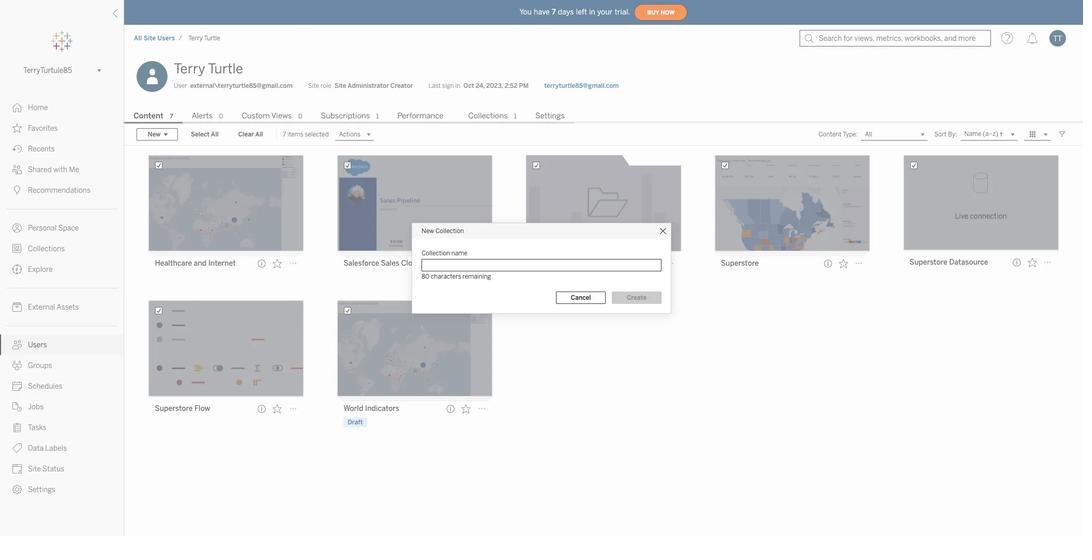Task type: vqa. For each thing, say whether or not it's contained in the screenshot.
by
no



Task type: describe. For each thing, give the bounding box(es) containing it.
administrator
[[348, 82, 389, 89]]

jobs
[[28, 403, 44, 412]]

shared
[[28, 166, 52, 174]]

superstore for superstore datasource
[[910, 258, 947, 267]]

subscriptions
[[321, 111, 370, 120]]

0 horizontal spatial all
[[134, 35, 142, 42]]

0 vertical spatial terry turtle
[[188, 35, 220, 42]]

select all button
[[184, 128, 225, 141]]

healthcare
[[155, 259, 192, 268]]

site role site administrator creator
[[308, 82, 413, 89]]

site status link
[[0, 459, 124, 479]]

content type:
[[818, 131, 858, 138]]

buy now
[[647, 9, 675, 16]]

recommendations link
[[0, 180, 124, 201]]

cloud
[[401, 259, 421, 268]]

explore link
[[0, 259, 124, 280]]

clear
[[238, 131, 254, 138]]

site inside main navigation. press the up and down arrow keys to access links. element
[[28, 465, 41, 474]]

superstore datasource
[[910, 258, 988, 267]]

personal space link
[[0, 218, 124, 238]]

7 items selected
[[283, 131, 329, 138]]

site left "role"
[[308, 82, 319, 89]]

sub-spaces tab list
[[124, 110, 1083, 124]]

now
[[661, 9, 675, 16]]

data
[[28, 444, 44, 453]]

site left '/'
[[144, 35, 156, 42]]

sign
[[442, 82, 454, 89]]

have
[[534, 7, 550, 16]]

healthcare and internet
[[155, 259, 236, 268]]

0 vertical spatial 7
[[552, 7, 556, 16]]

flow
[[195, 404, 210, 413]]

custom
[[242, 111, 270, 120]]

superstore for superstore
[[721, 259, 759, 268]]

favorites
[[28, 124, 58, 133]]

site status
[[28, 465, 64, 474]]

2 sales from the left
[[427, 259, 446, 268]]

indicators
[[365, 404, 399, 413]]

2:52
[[505, 82, 518, 89]]

live connection
[[955, 212, 1007, 221]]

collections link
[[0, 238, 124, 259]]

by:
[[948, 131, 957, 138]]

status
[[43, 465, 64, 474]]

jobs link
[[0, 397, 124, 417]]

data labels
[[28, 444, 67, 453]]

role
[[321, 82, 331, 89]]

draft
[[348, 419, 363, 426]]

all site users /
[[134, 35, 182, 42]]

items
[[287, 131, 303, 138]]

in inside terry turtle main content
[[455, 82, 460, 89]]

Collection name text field
[[422, 259, 662, 271]]

favorites link
[[0, 118, 124, 139]]

collection name
[[422, 250, 467, 257]]

salesforce
[[344, 259, 379, 268]]

you
[[520, 7, 532, 16]]

world
[[344, 404, 363, 413]]

create
[[627, 294, 647, 301]]

new for new collection
[[422, 227, 434, 235]]

0 vertical spatial terry
[[188, 35, 203, 42]]

selected
[[305, 131, 329, 138]]

name
[[451, 250, 467, 257]]

new collection
[[422, 227, 464, 235]]

settings inside main navigation. press the up and down arrow keys to access links. element
[[28, 486, 55, 494]]

external assets link
[[0, 297, 124, 318]]

0 vertical spatial users
[[158, 35, 175, 42]]

select all
[[191, 131, 219, 138]]

external assets
[[28, 303, 79, 312]]

data labels link
[[0, 438, 124, 459]]

pipeline
[[447, 259, 475, 268]]

2023,
[[486, 82, 503, 89]]

schedules link
[[0, 376, 124, 397]]

space
[[58, 224, 79, 233]]

tasks link
[[0, 417, 124, 438]]

personal
[[28, 224, 57, 233]]

with
[[53, 166, 67, 174]]

explore
[[28, 265, 53, 274]]

pm
[[519, 82, 529, 89]]

navigation panel element
[[0, 31, 124, 500]]

recommendations
[[28, 186, 91, 195]]

tasks
[[28, 424, 47, 432]]

assets
[[57, 303, 79, 312]]

terry turtle element
[[185, 35, 223, 42]]

user external\terryturtle85@gmail.com
[[174, 82, 293, 89]]

performance
[[398, 111, 443, 120]]



Task type: locate. For each thing, give the bounding box(es) containing it.
custom views
[[242, 111, 292, 120]]

settings down "terryturtle85@gmail.com"
[[535, 111, 565, 120]]

sales right - at the top of the page
[[427, 259, 446, 268]]

samples
[[532, 259, 562, 268]]

0 right alerts
[[219, 113, 223, 120]]

0 vertical spatial new
[[148, 131, 161, 138]]

new for new
[[148, 131, 161, 138]]

0 for alerts
[[219, 113, 223, 120]]

0 horizontal spatial sales
[[381, 259, 399, 268]]

1 vertical spatial new
[[422, 227, 434, 235]]

1
[[376, 113, 379, 120], [514, 113, 517, 120]]

days
[[558, 7, 574, 16]]

creator
[[390, 82, 413, 89]]

2 horizontal spatial 7
[[552, 7, 556, 16]]

terryturtle85@gmail.com
[[544, 82, 619, 89]]

home
[[28, 103, 48, 112]]

new button
[[137, 128, 178, 141]]

external
[[28, 303, 55, 312]]

80 characters remaining
[[422, 273, 491, 280]]

user
[[174, 82, 187, 89]]

1 vertical spatial in
[[455, 82, 460, 89]]

content up "new" popup button
[[133, 111, 164, 120]]

content
[[133, 111, 164, 120], [818, 131, 841, 138]]

turtle inside main content
[[208, 61, 243, 77]]

clear all
[[238, 131, 263, 138]]

salesforce sales cloud - sales pipeline
[[344, 259, 475, 268]]

in right left
[[589, 7, 595, 16]]

1 vertical spatial collections
[[28, 245, 65, 253]]

0 right views
[[298, 113, 302, 120]]

0 horizontal spatial settings
[[28, 486, 55, 494]]

superstore for superstore flow
[[155, 404, 193, 413]]

1 horizontal spatial superstore
[[721, 259, 759, 268]]

-
[[423, 259, 426, 268]]

all inside button
[[255, 131, 263, 138]]

new inside dialog
[[422, 227, 434, 235]]

in right sign
[[455, 82, 460, 89]]

sales
[[381, 259, 399, 268], [427, 259, 446, 268]]

terry turtle
[[188, 35, 220, 42], [174, 61, 243, 77]]

collections down "personal"
[[28, 245, 65, 253]]

new
[[148, 131, 161, 138], [422, 227, 434, 235]]

in
[[589, 7, 595, 16], [455, 82, 460, 89]]

connection
[[970, 212, 1007, 221]]

users link
[[0, 335, 124, 355]]

0 horizontal spatial new
[[148, 131, 161, 138]]

shared with me
[[28, 166, 79, 174]]

7 inside 'sub-spaces' tab list
[[170, 113, 173, 120]]

1 down 'administrator'
[[376, 113, 379, 120]]

1 horizontal spatial 0
[[298, 113, 302, 120]]

0 vertical spatial settings
[[535, 111, 565, 120]]

oct
[[463, 82, 474, 89]]

sort
[[934, 131, 947, 138]]

content left type:
[[818, 131, 841, 138]]

characters
[[431, 273, 461, 280]]

recents
[[28, 145, 55, 154]]

users left '/'
[[158, 35, 175, 42]]

collections inside 'sub-spaces' tab list
[[468, 111, 508, 120]]

turtle
[[204, 35, 220, 42], [208, 61, 243, 77]]

and
[[194, 259, 207, 268]]

1 vertical spatial settings
[[28, 486, 55, 494]]

2 0 from the left
[[298, 113, 302, 120]]

labels
[[45, 444, 67, 453]]

home link
[[0, 97, 124, 118]]

cancel button
[[556, 291, 606, 304]]

turtle right '/'
[[204, 35, 220, 42]]

2 1 from the left
[[514, 113, 517, 120]]

24,
[[476, 82, 485, 89]]

0 horizontal spatial in
[[455, 82, 460, 89]]

collections inside main navigation. press the up and down arrow keys to access links. element
[[28, 245, 65, 253]]

type:
[[843, 131, 858, 138]]

new collection dialog
[[412, 223, 671, 313]]

0 horizontal spatial 1
[[376, 113, 379, 120]]

terry up user on the top left of the page
[[174, 61, 205, 77]]

0 horizontal spatial superstore
[[155, 404, 193, 413]]

1 vertical spatial terry turtle
[[174, 61, 243, 77]]

all right clear
[[255, 131, 263, 138]]

your
[[597, 7, 613, 16]]

all for clear all
[[255, 131, 263, 138]]

0 vertical spatial collection
[[436, 227, 464, 235]]

new inside popup button
[[148, 131, 161, 138]]

1 down 2:52
[[514, 113, 517, 120]]

7 up "new" popup button
[[170, 113, 173, 120]]

all site users link
[[133, 34, 175, 42]]

1 vertical spatial terry
[[174, 61, 205, 77]]

0 horizontal spatial users
[[28, 341, 47, 350]]

recents link
[[0, 139, 124, 159]]

create button
[[612, 291, 662, 304]]

1 horizontal spatial settings
[[535, 111, 565, 120]]

shared with me link
[[0, 159, 124, 180]]

buy
[[647, 9, 659, 16]]

users inside main navigation. press the up and down arrow keys to access links. element
[[28, 341, 47, 350]]

0 vertical spatial in
[[589, 7, 595, 16]]

me
[[69, 166, 79, 174]]

1 for collections
[[514, 113, 517, 120]]

schedules
[[28, 382, 62, 391]]

settings down site status
[[28, 486, 55, 494]]

users
[[158, 35, 175, 42], [28, 341, 47, 350]]

1 1 from the left
[[376, 113, 379, 120]]

terry right '/'
[[188, 35, 203, 42]]

2 horizontal spatial superstore
[[910, 258, 947, 267]]

0 for custom views
[[298, 113, 302, 120]]

all left '/'
[[134, 35, 142, 42]]

1 vertical spatial content
[[818, 131, 841, 138]]

7 for 7
[[170, 113, 173, 120]]

settings link
[[0, 479, 124, 500]]

content for content type:
[[818, 131, 841, 138]]

1 horizontal spatial users
[[158, 35, 175, 42]]

new up collection name
[[422, 227, 434, 235]]

1 horizontal spatial collections
[[468, 111, 508, 120]]

1 0 from the left
[[219, 113, 223, 120]]

1 horizontal spatial 7
[[283, 131, 286, 138]]

1 sales from the left
[[381, 259, 399, 268]]

site right "role"
[[334, 82, 346, 89]]

world indicators
[[344, 404, 399, 413]]

groups link
[[0, 355, 124, 376]]

terry turtle inside main content
[[174, 61, 243, 77]]

1 horizontal spatial in
[[589, 7, 595, 16]]

clear all button
[[232, 128, 270, 141]]

7
[[552, 7, 556, 16], [170, 113, 173, 120], [283, 131, 286, 138]]

1 horizontal spatial content
[[818, 131, 841, 138]]

turtle up 'user external\terryturtle85@gmail.com' on the top left of page
[[208, 61, 243, 77]]

samples image
[[526, 155, 681, 251]]

0 vertical spatial collections
[[468, 111, 508, 120]]

0 horizontal spatial 7
[[170, 113, 173, 120]]

sort by:
[[934, 131, 957, 138]]

external\terryturtle85@gmail.com
[[190, 82, 293, 89]]

all for select all
[[211, 131, 219, 138]]

1 horizontal spatial sales
[[427, 259, 446, 268]]

content inside 'sub-spaces' tab list
[[133, 111, 164, 120]]

0 vertical spatial turtle
[[204, 35, 220, 42]]

1 vertical spatial turtle
[[208, 61, 243, 77]]

sales left cloud in the left top of the page
[[381, 259, 399, 268]]

7 left items at the top of page
[[283, 131, 286, 138]]

0 horizontal spatial 0
[[219, 113, 223, 120]]

collections
[[468, 111, 508, 120], [28, 245, 65, 253]]

site left the status
[[28, 465, 41, 474]]

7 for 7 items selected
[[283, 131, 286, 138]]

datasource
[[949, 258, 988, 267]]

collection up - at the top of the page
[[422, 250, 450, 257]]

new left select
[[148, 131, 161, 138]]

superstore
[[910, 258, 947, 267], [721, 259, 759, 268], [155, 404, 193, 413]]

1 vertical spatial users
[[28, 341, 47, 350]]

remaining
[[463, 273, 491, 280]]

terry turtle right '/'
[[188, 35, 220, 42]]

users up groups at left
[[28, 341, 47, 350]]

collection up collection name
[[436, 227, 464, 235]]

live
[[955, 212, 968, 221]]

groups
[[28, 362, 52, 370]]

1 horizontal spatial new
[[422, 227, 434, 235]]

terry inside main content
[[174, 61, 205, 77]]

settings inside 'sub-spaces' tab list
[[535, 111, 565, 120]]

2 vertical spatial 7
[[283, 131, 286, 138]]

buy now button
[[634, 4, 688, 21]]

last
[[428, 82, 441, 89]]

collections down 2023,
[[468, 111, 508, 120]]

cancel
[[571, 294, 591, 301]]

terry turtle main content
[[124, 52, 1083, 536]]

all inside button
[[211, 131, 219, 138]]

1 vertical spatial 7
[[170, 113, 173, 120]]

2 horizontal spatial all
[[255, 131, 263, 138]]

all right select
[[211, 131, 219, 138]]

0 horizontal spatial content
[[133, 111, 164, 120]]

last sign in oct 24, 2023, 2:52 pm
[[428, 82, 529, 89]]

0 horizontal spatial collections
[[28, 245, 65, 253]]

content for content
[[133, 111, 164, 120]]

select
[[191, 131, 210, 138]]

1 horizontal spatial 1
[[514, 113, 517, 120]]

left
[[576, 7, 587, 16]]

trial.
[[615, 7, 630, 16]]

0 vertical spatial content
[[133, 111, 164, 120]]

main navigation. press the up and down arrow keys to access links. element
[[0, 97, 124, 500]]

terry turtle up 'user external\terryturtle85@gmail.com' on the top left of page
[[174, 61, 243, 77]]

all
[[134, 35, 142, 42], [211, 131, 219, 138], [255, 131, 263, 138]]

80
[[422, 273, 429, 280]]

7 left days
[[552, 7, 556, 16]]

0
[[219, 113, 223, 120], [298, 113, 302, 120]]

1 vertical spatial collection
[[422, 250, 450, 257]]

/
[[179, 35, 182, 42]]

1 for subscriptions
[[376, 113, 379, 120]]

1 horizontal spatial all
[[211, 131, 219, 138]]



